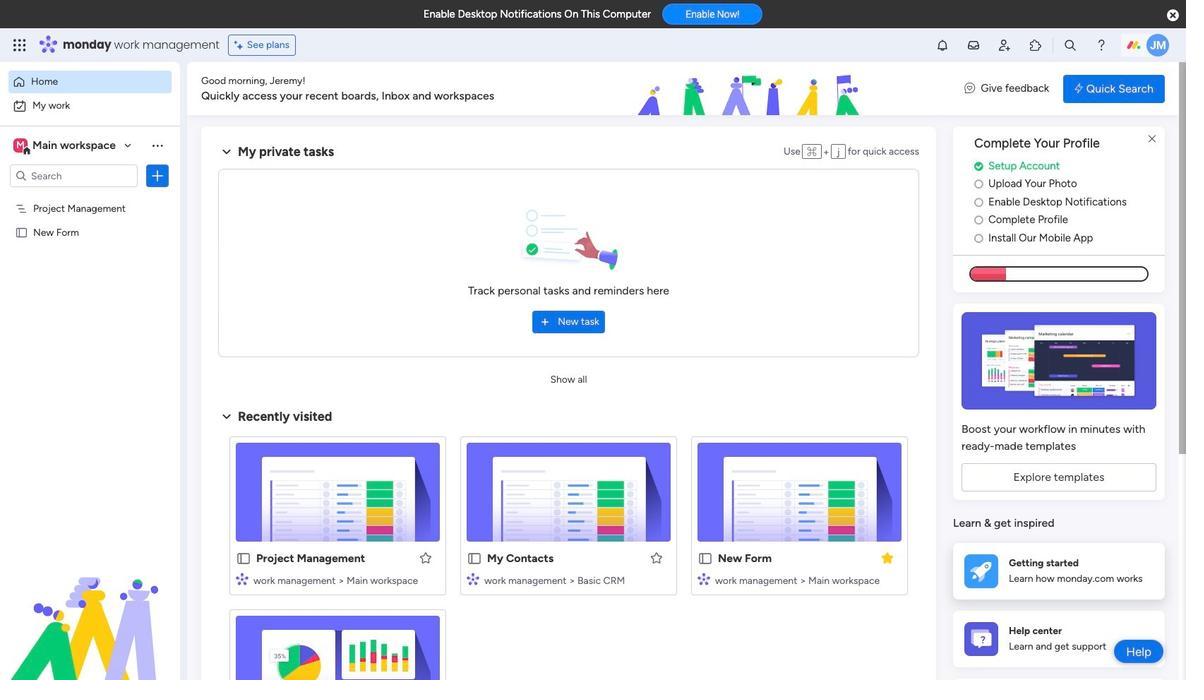 Task type: locate. For each thing, give the bounding box(es) containing it.
circle o image
[[975, 179, 984, 190], [975, 197, 984, 208], [975, 215, 984, 226], [975, 233, 984, 244]]

1 add to favorites image from the left
[[419, 551, 433, 565]]

1 vertical spatial lottie animation element
[[0, 538, 180, 680]]

close recently visited image
[[218, 408, 235, 425]]

public board image
[[236, 551, 251, 566], [467, 551, 482, 566]]

lottie animation image for lottie animation 'element' to the top
[[554, 62, 951, 116]]

check circle image
[[975, 161, 984, 172]]

options image
[[150, 169, 165, 183]]

0 horizontal spatial add to favorites image
[[419, 551, 433, 565]]

monday marketplace image
[[1029, 38, 1043, 52]]

0 horizontal spatial lottie animation image
[[0, 538, 180, 680]]

2 add to favorites image from the left
[[650, 551, 664, 565]]

see plans image
[[234, 37, 247, 53]]

4 circle o image from the top
[[975, 233, 984, 244]]

1 horizontal spatial public board image
[[698, 551, 713, 566]]

option
[[8, 71, 172, 93], [8, 95, 172, 117], [0, 195, 180, 198]]

1 vertical spatial lottie animation image
[[0, 538, 180, 680]]

quick search results list box
[[218, 425, 920, 680]]

0 vertical spatial lottie animation image
[[554, 62, 951, 116]]

invite members image
[[998, 38, 1012, 52]]

add to favorites image for 2nd public board image from right
[[419, 551, 433, 565]]

public board image
[[15, 225, 28, 239], [698, 551, 713, 566]]

update feed image
[[967, 38, 981, 52]]

1 horizontal spatial add to favorites image
[[650, 551, 664, 565]]

add to favorites image
[[419, 551, 433, 565], [650, 551, 664, 565]]

notifications image
[[936, 38, 950, 52]]

1 horizontal spatial lottie animation element
[[554, 62, 951, 116]]

1 vertical spatial public board image
[[698, 551, 713, 566]]

0 vertical spatial public board image
[[15, 225, 28, 239]]

2 circle o image from the top
[[975, 197, 984, 208]]

0 horizontal spatial public board image
[[236, 551, 251, 566]]

1 horizontal spatial lottie animation image
[[554, 62, 951, 116]]

2 public board image from the left
[[467, 551, 482, 566]]

list box
[[0, 193, 180, 435]]

add to favorites image for 2nd public board image from left
[[650, 551, 664, 565]]

0 horizontal spatial lottie animation element
[[0, 538, 180, 680]]

getting started element
[[954, 543, 1166, 600]]

0 horizontal spatial public board image
[[15, 225, 28, 239]]

remove from favorites image
[[881, 551, 895, 565]]

templates image image
[[966, 312, 1153, 410]]

1 horizontal spatial public board image
[[467, 551, 482, 566]]

lottie animation image
[[554, 62, 951, 116], [0, 538, 180, 680]]

1 circle o image from the top
[[975, 179, 984, 190]]

help center element
[[954, 611, 1166, 667]]

lottie animation element
[[554, 62, 951, 116], [0, 538, 180, 680]]

workspace options image
[[150, 138, 165, 152]]

1 vertical spatial option
[[8, 95, 172, 117]]



Task type: describe. For each thing, give the bounding box(es) containing it.
workspace image
[[13, 138, 28, 153]]

0 vertical spatial option
[[8, 71, 172, 93]]

Search in workspace field
[[30, 168, 118, 184]]

public board image inside quick search results list box
[[698, 551, 713, 566]]

help image
[[1095, 38, 1109, 52]]

dapulse x slim image
[[1144, 131, 1161, 148]]

1 public board image from the left
[[236, 551, 251, 566]]

search everything image
[[1064, 38, 1078, 52]]

close my private tasks image
[[218, 143, 235, 160]]

2 vertical spatial option
[[0, 195, 180, 198]]

lottie animation image for the bottommost lottie animation 'element'
[[0, 538, 180, 680]]

dapulse close image
[[1168, 8, 1180, 23]]

v2 bolt switch image
[[1075, 81, 1083, 96]]

3 circle o image from the top
[[975, 215, 984, 226]]

workspace selection element
[[13, 137, 118, 155]]

0 vertical spatial lottie animation element
[[554, 62, 951, 116]]

select product image
[[13, 38, 27, 52]]

jeremy miller image
[[1147, 34, 1170, 57]]

v2 user feedback image
[[965, 81, 976, 97]]



Task type: vqa. For each thing, say whether or not it's contained in the screenshot.
Reminder icon
no



